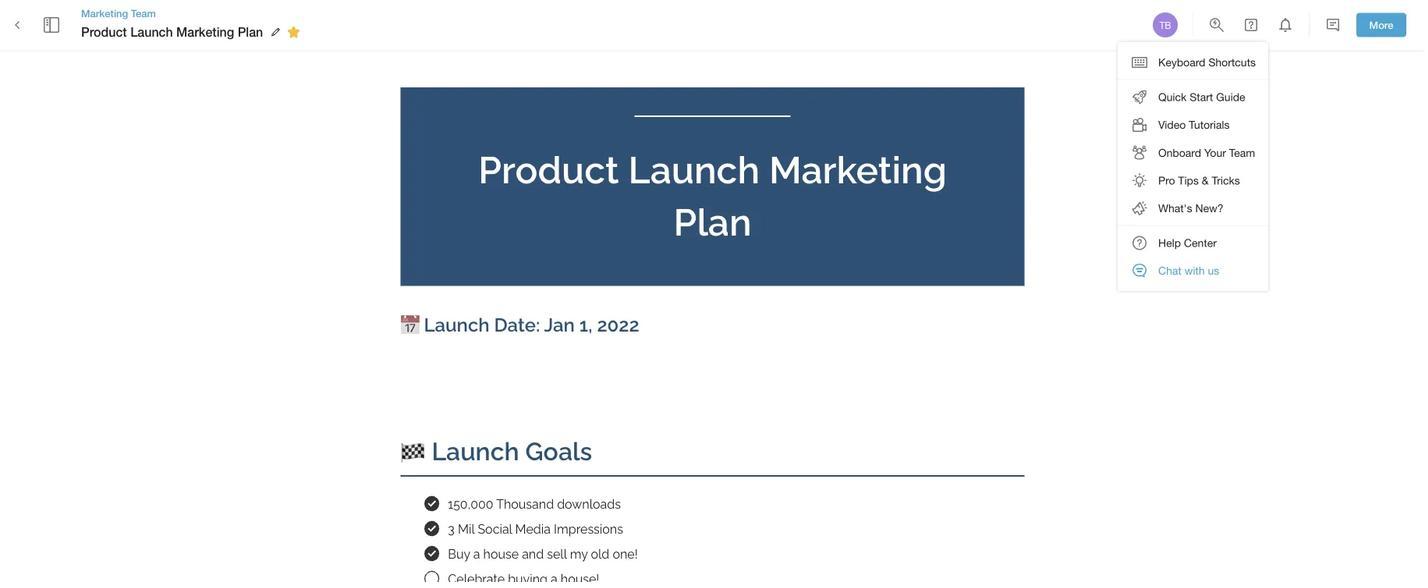 Task type: describe. For each thing, give the bounding box(es) containing it.
🏁
[[401, 437, 426, 466]]

us
[[1208, 264, 1220, 277]]

old
[[591, 547, 610, 561]]

mil
[[458, 522, 475, 536]]

1 horizontal spatial plan
[[674, 200, 752, 244]]

what's new?
[[1159, 202, 1224, 215]]

one!
[[613, 547, 638, 561]]

1,
[[580, 314, 593, 336]]

impressions
[[554, 522, 623, 536]]

sell
[[547, 547, 567, 561]]

keyboard shortcuts
[[1159, 56, 1256, 69]]

0 vertical spatial product
[[81, 24, 127, 39]]

pro tips & tricks button
[[1118, 167, 1269, 194]]

onboard your team button
[[1118, 139, 1269, 167]]

house
[[483, 547, 519, 561]]

jan
[[544, 314, 575, 336]]

chat with us button
[[1118, 257, 1269, 285]]

help center button
[[1118, 229, 1269, 257]]

pro tips & tricks
[[1159, 174, 1241, 187]]

help
[[1159, 236, 1181, 249]]

downloads
[[557, 497, 621, 511]]

keyboard
[[1159, 56, 1206, 69]]

tutorials
[[1189, 118, 1230, 131]]

video tutorials
[[1159, 118, 1230, 131]]

and
[[522, 547, 544, 561]]

more button
[[1357, 13, 1407, 37]]

1 horizontal spatial product launch marketing plan
[[478, 148, 956, 244]]

3
[[448, 522, 455, 536]]

&
[[1202, 174, 1209, 187]]

shortcuts
[[1209, 56, 1256, 69]]

video tutorials button
[[1118, 111, 1269, 139]]

help center
[[1159, 236, 1217, 249]]

0 vertical spatial plan
[[238, 24, 263, 39]]

what's
[[1159, 202, 1193, 215]]

150,000
[[448, 497, 494, 511]]

team inside button
[[1230, 146, 1256, 159]]

start
[[1190, 91, 1214, 103]]

a
[[473, 547, 480, 561]]

thousand
[[496, 497, 554, 511]]

tb
[[1160, 20, 1172, 30]]

📅 launch date: jan 1, 2022
[[401, 314, 640, 336]]

150,000 thousand downloads
[[448, 497, 621, 511]]



Task type: locate. For each thing, give the bounding box(es) containing it.
social
[[478, 522, 512, 536]]

2 horizontal spatial marketing
[[769, 148, 947, 192]]

goals
[[526, 437, 592, 466]]

guide
[[1217, 91, 1246, 103]]

launch
[[130, 24, 173, 39], [629, 148, 760, 192], [424, 314, 490, 336], [432, 437, 519, 466]]

quick start guide button
[[1118, 83, 1269, 111]]

chat with us
[[1159, 264, 1220, 277]]

remove favorite image
[[284, 23, 303, 41]]

pro
[[1159, 174, 1176, 187]]

quick
[[1159, 91, 1187, 103]]

tb button
[[1151, 10, 1181, 40]]

0 horizontal spatial marketing
[[81, 7, 128, 19]]

buy
[[448, 547, 470, 561]]

date:
[[494, 314, 540, 336]]

keyboard shortcuts button
[[1118, 48, 1269, 76]]

plan
[[238, 24, 263, 39], [674, 200, 752, 244]]

product launch marketing plan
[[81, 24, 263, 39], [478, 148, 956, 244]]

2022
[[597, 314, 640, 336]]

marketing
[[81, 7, 128, 19], [176, 24, 234, 39], [769, 148, 947, 192]]

0 horizontal spatial plan
[[238, 24, 263, 39]]

what's new? button
[[1118, 194, 1269, 222]]

quick start guide
[[1159, 91, 1246, 103]]

marketing team link
[[81, 6, 305, 20]]

1 horizontal spatial marketing
[[176, 24, 234, 39]]

tips
[[1179, 174, 1199, 187]]

video
[[1159, 118, 1186, 131]]

1 vertical spatial plan
[[674, 200, 752, 244]]

0 vertical spatial marketing
[[81, 7, 128, 19]]

1 vertical spatial marketing
[[176, 24, 234, 39]]

product
[[81, 24, 127, 39], [478, 148, 619, 192]]

1 vertical spatial product launch marketing plan
[[478, 148, 956, 244]]

1 vertical spatial product
[[478, 148, 619, 192]]

chat
[[1159, 264, 1182, 277]]

your
[[1205, 146, 1227, 159]]

0 vertical spatial team
[[131, 7, 156, 19]]

more
[[1370, 19, 1394, 31]]

onboard
[[1159, 146, 1202, 159]]

0 vertical spatial product launch marketing plan
[[81, 24, 263, 39]]

2 vertical spatial marketing
[[769, 148, 947, 192]]

1 horizontal spatial team
[[1230, 146, 1256, 159]]

new?
[[1196, 202, 1224, 215]]

📅
[[401, 314, 419, 336]]

team
[[131, 7, 156, 19], [1230, 146, 1256, 159]]

marketing inside product launch marketing plan
[[769, 148, 947, 192]]

media
[[515, 522, 551, 536]]

1 horizontal spatial product
[[478, 148, 619, 192]]

0 horizontal spatial product launch marketing plan
[[81, 24, 263, 39]]

0 horizontal spatial team
[[131, 7, 156, 19]]

onboard your team
[[1159, 146, 1256, 159]]

🏁 launch goals
[[401, 437, 592, 466]]

tricks
[[1212, 174, 1241, 187]]

3 mil social media impressions
[[448, 522, 623, 536]]

0 horizontal spatial product
[[81, 24, 127, 39]]

my
[[570, 547, 588, 561]]

marketing team
[[81, 7, 156, 19]]

buy a house and sell my old one!
[[448, 547, 638, 561]]

center
[[1184, 236, 1217, 249]]

with
[[1185, 264, 1205, 277]]

1 vertical spatial team
[[1230, 146, 1256, 159]]



Task type: vqa. For each thing, say whether or not it's contained in the screenshot.
'one!' on the bottom of the page
yes



